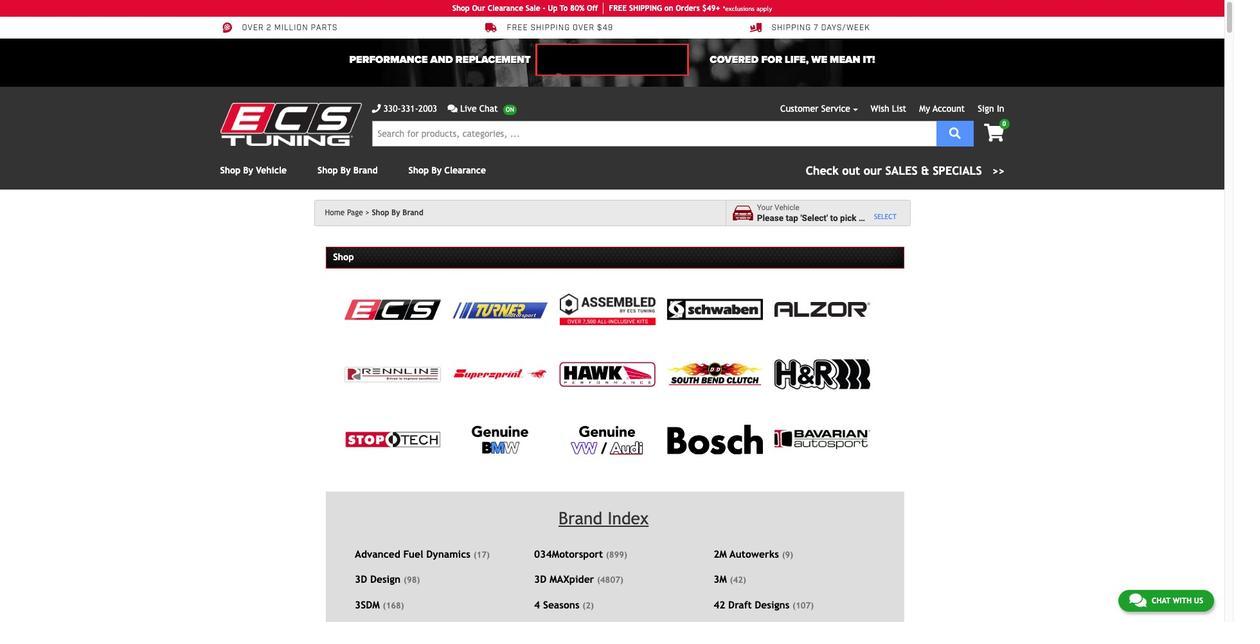 Task type: vqa. For each thing, say whether or not it's contained in the screenshot.
1st Add To Wish List Image
no



Task type: locate. For each thing, give the bounding box(es) containing it.
shipping
[[772, 23, 812, 33]]

comments image
[[448, 104, 458, 113], [1130, 593, 1147, 608]]

shop by brand
[[318, 165, 378, 176], [372, 208, 424, 217]]

0 horizontal spatial clearance
[[445, 165, 486, 176]]

1 3d from the left
[[355, 574, 367, 585]]

0 vertical spatial clearance
[[488, 4, 524, 13]]

2m autowerks (9)
[[714, 548, 794, 560]]

by down 2003
[[432, 165, 442, 176]]

brand up 034motorsport (899)
[[559, 508, 603, 528]]

your vehicle please tap 'select' to pick a vehicle
[[757, 203, 894, 223]]

comments image inside live chat 'link'
[[448, 104, 458, 113]]

by right page
[[392, 208, 400, 217]]

we
[[812, 53, 828, 66]]

0 vertical spatial comments image
[[448, 104, 458, 113]]

clearance for by
[[445, 165, 486, 176]]

0 horizontal spatial comments image
[[448, 104, 458, 113]]

chat right live
[[480, 104, 498, 114]]

brand down "shop by clearance" link
[[403, 208, 424, 217]]

(98)
[[404, 576, 420, 585]]

1 horizontal spatial clearance
[[488, 4, 524, 13]]

Search text field
[[372, 121, 937, 147]]

by
[[243, 165, 253, 176], [341, 165, 351, 176], [432, 165, 442, 176], [392, 208, 400, 217]]

clearance down live
[[445, 165, 486, 176]]

chat
[[480, 104, 498, 114], [1153, 597, 1171, 606]]

shop by brand right page
[[372, 208, 424, 217]]

us
[[1195, 597, 1204, 606]]

comments image for chat
[[1130, 593, 1147, 608]]

1 vertical spatial vehicle
[[775, 203, 800, 212]]

and
[[431, 53, 453, 66]]

(42)
[[730, 576, 747, 585]]

shop our clearance sale - up to 80% off
[[453, 4, 598, 13]]

1 vertical spatial comments image
[[1130, 593, 1147, 608]]

1 horizontal spatial comments image
[[1130, 593, 1147, 608]]

sign in
[[978, 104, 1005, 114]]

1 horizontal spatial chat
[[1153, 597, 1171, 606]]

h%26r logo image
[[775, 360, 871, 390]]

advanced fuel dynamics (17)
[[355, 548, 490, 560]]

3d design (98)
[[355, 574, 420, 585]]

alzor logo image
[[775, 302, 871, 317]]

0 horizontal spatial 3d
[[355, 574, 367, 585]]

comments image for live
[[448, 104, 458, 113]]

live
[[460, 104, 477, 114]]

over 2 million parts
[[242, 23, 338, 33]]

1 horizontal spatial 3d
[[535, 574, 547, 585]]

please
[[757, 213, 784, 223]]

brand up page
[[354, 165, 378, 176]]

(9)
[[783, 550, 794, 560]]

customer service
[[781, 104, 851, 114]]

0 horizontal spatial chat
[[480, 104, 498, 114]]

0 link
[[974, 119, 1010, 143]]

(17)
[[474, 550, 490, 560]]

dynamics
[[427, 548, 471, 560]]

seasons
[[543, 599, 580, 611]]

330-
[[384, 104, 401, 114]]

*exclusions
[[723, 5, 755, 12]]

shop by vehicle link
[[220, 165, 287, 176]]

1 vertical spatial clearance
[[445, 165, 486, 176]]

index
[[608, 508, 649, 528]]

assembled%20by%20ecs logo image
[[560, 294, 656, 325]]

0 vertical spatial shop by brand
[[318, 165, 378, 176]]

shop by clearance
[[409, 165, 486, 176]]

genuine%20bmw logo image
[[471, 424, 530, 455]]

hawk logo image
[[560, 362, 656, 387]]

rennline logo image
[[345, 367, 441, 382]]

clearance up "free"
[[488, 4, 524, 13]]

phone image
[[372, 104, 381, 113]]

3d
[[355, 574, 367, 585], [535, 574, 547, 585]]

330-331-2003 link
[[372, 102, 437, 116]]

1 horizontal spatial brand
[[403, 208, 424, 217]]

chat left with
[[1153, 597, 1171, 606]]

designs
[[755, 599, 790, 611]]

in
[[998, 104, 1005, 114]]

million
[[274, 23, 309, 33]]

mean
[[830, 53, 861, 66]]

2 3d from the left
[[535, 574, 547, 585]]

vehicle down ecs tuning image
[[256, 165, 287, 176]]

chat with us
[[1153, 597, 1204, 606]]

$49
[[598, 23, 614, 33]]

clearance
[[488, 4, 524, 13], [445, 165, 486, 176]]

vehicle up the tap
[[775, 203, 800, 212]]

by for shop by brand 'link'
[[341, 165, 351, 176]]

covered
[[710, 53, 759, 66]]

0 horizontal spatial vehicle
[[256, 165, 287, 176]]

my
[[920, 104, 931, 114]]

shop our clearance sale - up to 80% off link
[[453, 3, 604, 14]]

comments image inside the chat with us 'link'
[[1130, 593, 1147, 608]]

life,
[[785, 53, 809, 66]]

comments image left live
[[448, 104, 458, 113]]

3m
[[714, 574, 727, 585]]

2 horizontal spatial brand
[[559, 508, 603, 528]]

3d for 3d design
[[355, 574, 367, 585]]

free
[[507, 23, 528, 33]]

comments image left the chat with us
[[1130, 593, 1147, 608]]

0 horizontal spatial brand
[[354, 165, 378, 176]]

0 vertical spatial brand
[[354, 165, 378, 176]]

*exclusions apply link
[[723, 4, 773, 13]]

apply
[[757, 5, 773, 12]]

account
[[933, 104, 965, 114]]

shop by brand up "home page" link
[[318, 165, 378, 176]]

3d for 3d maxpider
[[535, 574, 547, 585]]

vehicle
[[256, 165, 287, 176], [775, 203, 800, 212]]

&
[[922, 164, 930, 178]]

performance and replacement
[[350, 53, 531, 66]]

free shipping over $49 link
[[485, 22, 614, 33]]

1 horizontal spatial vehicle
[[775, 203, 800, 212]]

design
[[370, 574, 401, 585]]

wish list link
[[871, 104, 907, 114]]

3d up 4
[[535, 574, 547, 585]]

(2)
[[583, 601, 594, 611]]

service
[[822, 104, 851, 114]]

sales & specials link
[[806, 162, 1005, 179]]

by up "home page" link
[[341, 165, 351, 176]]

parts
[[311, 23, 338, 33]]

034motorsport
[[535, 548, 603, 560]]

stoptech logo image
[[345, 432, 441, 448]]

2003
[[419, 104, 437, 114]]

(168)
[[383, 601, 404, 611]]

list
[[893, 104, 907, 114]]

brand index
[[559, 508, 649, 528]]

sales
[[886, 164, 918, 178]]

3d left design
[[355, 574, 367, 585]]

1 vertical spatial chat
[[1153, 597, 1171, 606]]

by down ecs tuning image
[[243, 165, 253, 176]]



Task type: describe. For each thing, give the bounding box(es) containing it.
3m (42)
[[714, 574, 747, 585]]

vehicle
[[866, 213, 894, 223]]

wish
[[871, 104, 890, 114]]

shop by clearance link
[[409, 165, 486, 176]]

fuel
[[404, 548, 424, 560]]

draft
[[729, 599, 752, 611]]

sales & specials
[[886, 164, 983, 178]]

7
[[814, 23, 819, 33]]

3d maxpider (4807)
[[535, 574, 624, 585]]

bavarian%20autosport logo image
[[775, 431, 871, 449]]

over
[[242, 23, 264, 33]]

clearance for our
[[488, 4, 524, 13]]

search image
[[950, 127, 961, 139]]

2
[[267, 23, 272, 33]]

2m
[[714, 548, 727, 560]]

4
[[535, 599, 540, 611]]

0 vertical spatial vehicle
[[256, 165, 287, 176]]

schwaben logo image
[[667, 298, 764, 321]]

vehicle inside your vehicle please tap 'select' to pick a vehicle
[[775, 203, 800, 212]]

shipping 7 days/week link
[[750, 22, 871, 33]]

customer
[[781, 104, 819, 114]]

with
[[1174, 597, 1193, 606]]

for
[[762, 53, 783, 66]]

up
[[548, 4, 558, 13]]

home page
[[325, 208, 363, 217]]

ship
[[630, 4, 645, 13]]

(4807)
[[597, 576, 624, 585]]

it!
[[863, 53, 876, 66]]

off
[[587, 4, 598, 13]]

to
[[560, 4, 568, 13]]

wish list
[[871, 104, 907, 114]]

autowerks
[[730, 548, 780, 560]]

days/week
[[822, 23, 871, 33]]

performance
[[350, 53, 428, 66]]

(107)
[[793, 601, 814, 611]]

-
[[543, 4, 546, 13]]

0 vertical spatial chat
[[480, 104, 498, 114]]

'select'
[[801, 213, 829, 223]]

ecs tuning image
[[220, 103, 362, 146]]

specials
[[933, 164, 983, 178]]

sign in link
[[978, 104, 1005, 114]]

42 draft designs (107)
[[714, 599, 814, 611]]

my account link
[[920, 104, 965, 114]]

by for shop by vehicle link
[[243, 165, 253, 176]]

turner%20motorsport logo image
[[452, 300, 549, 319]]

home
[[325, 208, 345, 217]]

maxpider
[[550, 574, 594, 585]]

(899)
[[606, 550, 628, 560]]

3sdm
[[355, 599, 380, 611]]

free shipping over $49
[[507, 23, 614, 33]]

1 vertical spatial brand
[[403, 208, 424, 217]]

your
[[757, 203, 773, 212]]

select link
[[875, 213, 897, 221]]

page
[[347, 208, 363, 217]]

331-
[[401, 104, 419, 114]]

3sdm (168)
[[355, 599, 404, 611]]

supersprint logo image
[[452, 368, 549, 382]]

tap
[[786, 213, 799, 223]]

orders
[[676, 4, 700, 13]]

shipping 7 days/week
[[772, 23, 871, 33]]

by for "shop by clearance" link
[[432, 165, 442, 176]]

sale
[[526, 4, 541, 13]]

over 2 million parts link
[[220, 22, 338, 33]]

shopping cart image
[[985, 124, 1005, 142]]

live chat link
[[448, 102, 517, 116]]

lifetime replacement program banner image
[[536, 44, 689, 76]]

free
[[609, 4, 627, 13]]

ecs logo image
[[345, 300, 441, 320]]

bosch logo image
[[667, 425, 764, 455]]

pick
[[841, 213, 857, 223]]

our
[[472, 4, 486, 13]]

genuine%20volkswagen%20audi logo image
[[570, 424, 646, 455]]

covered for life, we mean it!
[[710, 53, 876, 66]]

0
[[1003, 120, 1007, 127]]

shipping
[[531, 23, 571, 33]]

shop by brand link
[[318, 165, 378, 176]]

2 vertical spatial brand
[[559, 508, 603, 528]]

sign
[[978, 104, 995, 114]]

shop by vehicle
[[220, 165, 287, 176]]

advanced
[[355, 548, 401, 560]]

42
[[714, 599, 726, 611]]

4 seasons (2)
[[535, 599, 594, 611]]

my account
[[920, 104, 965, 114]]

select
[[875, 213, 897, 220]]

1 vertical spatial shop by brand
[[372, 208, 424, 217]]

free ship ping on orders $49+ *exclusions apply
[[609, 4, 773, 13]]

replacement
[[456, 53, 531, 66]]

south%20bend%20clutch logo image
[[667, 363, 764, 387]]

to
[[831, 213, 838, 223]]

on
[[665, 4, 674, 13]]

over
[[573, 23, 595, 33]]

a
[[859, 213, 864, 223]]

ping
[[645, 4, 663, 13]]



